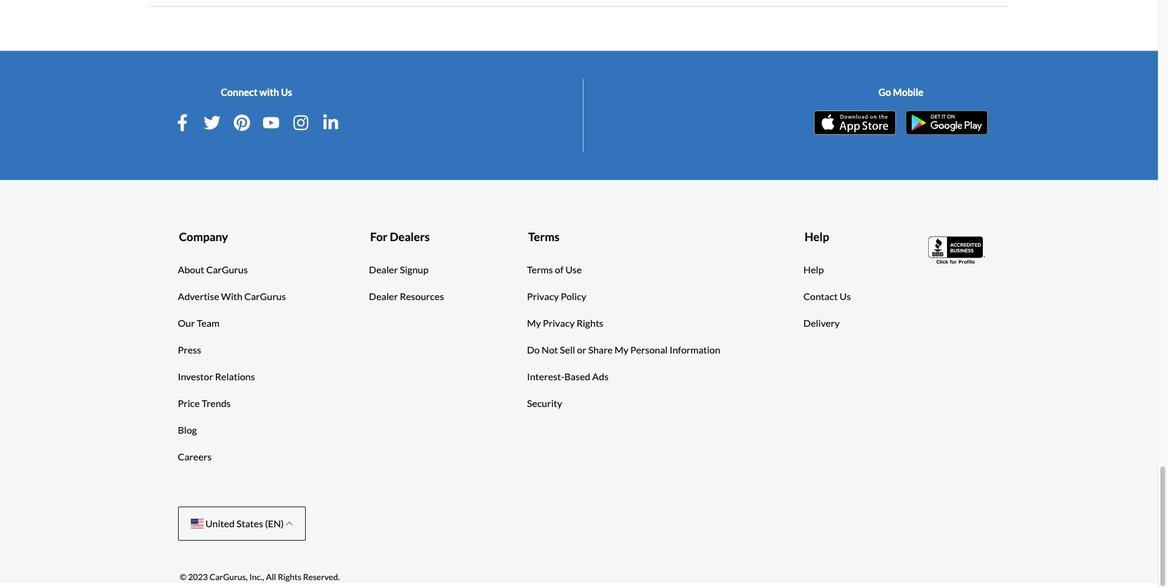 Task type: locate. For each thing, give the bounding box(es) containing it.
us right with
[[281, 87, 292, 98]]

privacy down terms of use link
[[527, 291, 559, 302]]

reserved.
[[303, 572, 340, 582]]

for
[[370, 230, 388, 244]]

2 dealer from the top
[[369, 291, 398, 302]]

dealer inside dealer resources link
[[369, 291, 398, 302]]

my up do
[[527, 317, 541, 329]]

price trends link
[[178, 396, 231, 411]]

cargurus right the with
[[244, 291, 286, 302]]

delivery link
[[804, 316, 840, 331]]

youtube image
[[263, 115, 280, 132]]

advertise with cargurus
[[178, 291, 286, 302]]

click for the bbb business review of this auto listing service in cambridge ma image
[[928, 236, 987, 266]]

rights
[[577, 317, 604, 329], [278, 572, 301, 582]]

connect
[[221, 87, 258, 98]]

pinterest image
[[233, 115, 250, 132]]

help link
[[804, 263, 824, 277]]

price trends
[[178, 398, 231, 409]]

sell
[[560, 344, 575, 356]]

terms up terms of use
[[528, 230, 560, 244]]

with
[[221, 291, 243, 302]]

blog link
[[178, 423, 197, 438]]

with
[[260, 87, 279, 98]]

terms
[[528, 230, 560, 244], [527, 264, 553, 275]]

dealer down dealer signup link
[[369, 291, 398, 302]]

my privacy rights link
[[527, 316, 604, 331]]

investor relations
[[178, 371, 255, 382]]

terms left of at the top
[[527, 264, 553, 275]]

0 vertical spatial help
[[805, 230, 830, 244]]

contact us link
[[804, 289, 851, 304]]

dealer left signup
[[369, 264, 398, 275]]

0 vertical spatial dealer
[[369, 264, 398, 275]]

1 horizontal spatial my
[[615, 344, 629, 356]]

rights up 'or'
[[577, 317, 604, 329]]

dealer signup
[[369, 264, 429, 275]]

©
[[180, 572, 187, 582]]

0 vertical spatial privacy
[[527, 291, 559, 302]]

dealer resources
[[369, 291, 444, 302]]

about cargurus
[[178, 264, 248, 275]]

investor
[[178, 371, 213, 382]]

1 vertical spatial rights
[[278, 572, 301, 582]]

contact
[[804, 291, 838, 302]]

1 vertical spatial dealer
[[369, 291, 398, 302]]

delivery
[[804, 317, 840, 329]]

download on the app store image
[[814, 111, 897, 135]]

relations
[[215, 371, 255, 382]]

mobile
[[893, 87, 924, 98]]

inc.,
[[249, 572, 264, 582]]

instagram image
[[293, 115, 310, 132]]

rights right all
[[278, 572, 301, 582]]

ads
[[592, 371, 609, 382]]

interest-based ads link
[[527, 370, 609, 384]]

united states (en) button
[[178, 507, 306, 541]]

press link
[[178, 343, 201, 357]]

dealer resources link
[[369, 289, 444, 304]]

company
[[179, 230, 228, 244]]

policy
[[561, 291, 587, 302]]

privacy
[[527, 291, 559, 302], [543, 317, 575, 329]]

go
[[879, 87, 891, 98]]

1 vertical spatial privacy
[[543, 317, 575, 329]]

all
[[266, 572, 276, 582]]

careers
[[178, 451, 212, 463]]

cargurus up the with
[[206, 264, 248, 275]]

privacy down privacy policy link
[[543, 317, 575, 329]]

interest-
[[527, 371, 565, 382]]

about
[[178, 264, 204, 275]]

linkedin image
[[322, 115, 339, 132]]

cargurus
[[206, 264, 248, 275], [244, 291, 286, 302]]

0 vertical spatial terms
[[528, 230, 560, 244]]

do not sell or share my personal information
[[527, 344, 721, 356]]

trends
[[202, 398, 231, 409]]

1 vertical spatial terms
[[527, 264, 553, 275]]

us
[[281, 87, 292, 98], [840, 291, 851, 302]]

us right contact
[[840, 291, 851, 302]]

privacy policy link
[[527, 289, 587, 304]]

1 dealer from the top
[[369, 264, 398, 275]]

contact us
[[804, 291, 851, 302]]

facebook image
[[174, 115, 191, 132]]

my
[[527, 317, 541, 329], [615, 344, 629, 356]]

security
[[527, 398, 562, 409]]

help up contact
[[804, 264, 824, 275]]

terms for terms of use
[[527, 264, 553, 275]]

information
[[670, 344, 721, 356]]

dealer inside dealer signup link
[[369, 264, 398, 275]]

1 vertical spatial us
[[840, 291, 851, 302]]

help up help 'link' on the right of the page
[[805, 230, 830, 244]]

privacy inside privacy policy link
[[527, 291, 559, 302]]

0 vertical spatial us
[[281, 87, 292, 98]]

0 vertical spatial rights
[[577, 317, 604, 329]]

© 2023 cargurus, inc., all rights reserved.
[[180, 572, 340, 582]]

do
[[527, 344, 540, 356]]

use
[[566, 264, 582, 275]]

2023
[[188, 572, 208, 582]]

dealer
[[369, 264, 398, 275], [369, 291, 398, 302]]

help
[[805, 230, 830, 244], [804, 264, 824, 275]]

investor relations link
[[178, 370, 255, 384]]

my right the share
[[615, 344, 629, 356]]

1 vertical spatial my
[[615, 344, 629, 356]]

blog
[[178, 424, 197, 436]]

security link
[[527, 396, 562, 411]]

united
[[205, 518, 235, 530]]

0 horizontal spatial my
[[527, 317, 541, 329]]



Task type: vqa. For each thing, say whether or not it's contained in the screenshot.
"Black" on the top right of page
no



Task type: describe. For each thing, give the bounding box(es) containing it.
for dealers
[[370, 230, 430, 244]]

dealer for dealer resources
[[369, 291, 398, 302]]

us image
[[191, 519, 204, 529]]

of
[[555, 264, 564, 275]]

0 vertical spatial my
[[527, 317, 541, 329]]

united states (en)
[[204, 518, 286, 530]]

not
[[542, 344, 558, 356]]

advertise
[[178, 291, 219, 302]]

privacy inside my privacy rights link
[[543, 317, 575, 329]]

1 vertical spatial help
[[804, 264, 824, 275]]

privacy policy
[[527, 291, 587, 302]]

0 horizontal spatial us
[[281, 87, 292, 98]]

go mobile
[[879, 87, 924, 98]]

team
[[197, 317, 220, 329]]

connect with us
[[221, 87, 292, 98]]

1 horizontal spatial us
[[840, 291, 851, 302]]

1 horizontal spatial rights
[[577, 317, 604, 329]]

our
[[178, 317, 195, 329]]

get it on google play image
[[906, 111, 988, 135]]

interest-based ads
[[527, 371, 609, 382]]

advertise with cargurus link
[[178, 289, 286, 304]]

our team link
[[178, 316, 220, 331]]

0 vertical spatial cargurus
[[206, 264, 248, 275]]

1 vertical spatial cargurus
[[244, 291, 286, 302]]

careers link
[[178, 450, 212, 465]]

states
[[237, 518, 263, 530]]

do not sell or share my personal information link
[[527, 343, 721, 357]]

price
[[178, 398, 200, 409]]

share
[[588, 344, 613, 356]]

dealer signup link
[[369, 263, 429, 277]]

about cargurus link
[[178, 263, 248, 277]]

personal
[[631, 344, 668, 356]]

resources
[[400, 291, 444, 302]]

0 horizontal spatial rights
[[278, 572, 301, 582]]

twitter image
[[204, 115, 221, 132]]

dealer for dealer signup
[[369, 264, 398, 275]]

based
[[565, 371, 591, 382]]

or
[[577, 344, 587, 356]]

terms for terms
[[528, 230, 560, 244]]

press
[[178, 344, 201, 356]]

(en)
[[265, 518, 284, 530]]

terms of use link
[[527, 263, 582, 277]]

signup
[[400, 264, 429, 275]]

my privacy rights
[[527, 317, 604, 329]]

terms of use
[[527, 264, 582, 275]]

dealers
[[390, 230, 430, 244]]

cargurus,
[[210, 572, 248, 582]]

our team
[[178, 317, 220, 329]]



